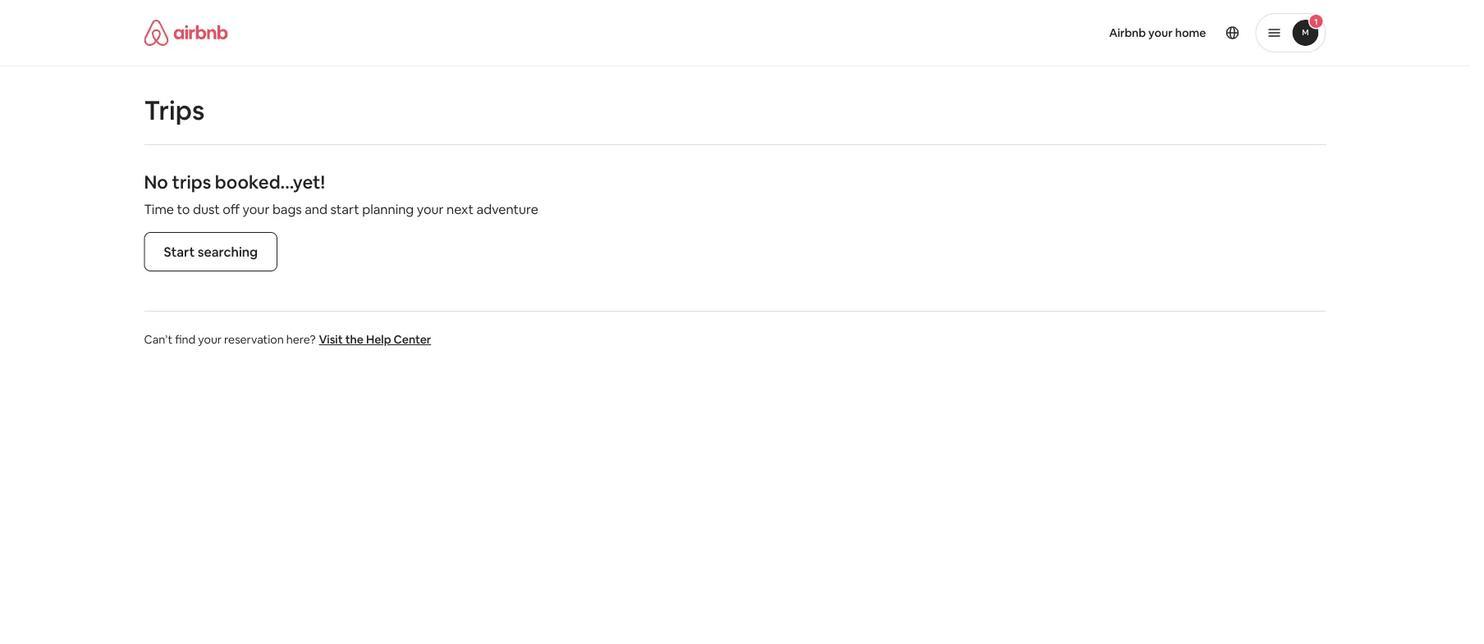 Task type: vqa. For each thing, say whether or not it's contained in the screenshot.
us
no



Task type: describe. For each thing, give the bounding box(es) containing it.
your right find
[[198, 333, 222, 347]]

help center
[[366, 333, 431, 347]]

to
[[177, 201, 190, 218]]

trips
[[144, 93, 205, 127]]

bags
[[273, 201, 302, 218]]

your inside profile element
[[1149, 25, 1173, 40]]

airbnb your home link
[[1100, 16, 1217, 50]]

next adventure
[[447, 201, 539, 218]]

the
[[345, 333, 364, 347]]

no
[[144, 170, 168, 194]]

planning
[[362, 201, 414, 218]]

reservation here?
[[224, 333, 316, 347]]

1 button
[[1256, 13, 1327, 53]]

airbnb your home
[[1109, 25, 1207, 40]]

your right the planning
[[417, 201, 444, 218]]

can't
[[144, 333, 173, 347]]



Task type: locate. For each thing, give the bounding box(es) containing it.
start
[[164, 243, 195, 260]]

airbnb
[[1109, 25, 1146, 40]]

no trips booked...yet! time to dust off your bags and start planning your next adventure
[[144, 170, 539, 218]]

your left home at the right of the page
[[1149, 25, 1173, 40]]

your
[[1149, 25, 1173, 40], [243, 201, 270, 218], [417, 201, 444, 218], [198, 333, 222, 347]]

start
[[330, 201, 359, 218]]

off
[[223, 201, 240, 218]]

and
[[305, 201, 328, 218]]

can't find your reservation here? visit the help center
[[144, 333, 431, 347]]

home
[[1176, 25, 1207, 40]]

find
[[175, 333, 196, 347]]

visit the help center link
[[319, 333, 431, 347]]

trips
[[172, 170, 211, 194]]

visit
[[319, 333, 343, 347]]

time
[[144, 201, 174, 218]]

profile element
[[755, 0, 1327, 66]]

booked...yet!
[[215, 170, 325, 194]]

your right off
[[243, 201, 270, 218]]

dust
[[193, 201, 220, 218]]

start searching link
[[144, 232, 278, 272]]

start searching
[[164, 243, 258, 260]]

1
[[1315, 16, 1318, 27]]

searching
[[198, 243, 258, 260]]



